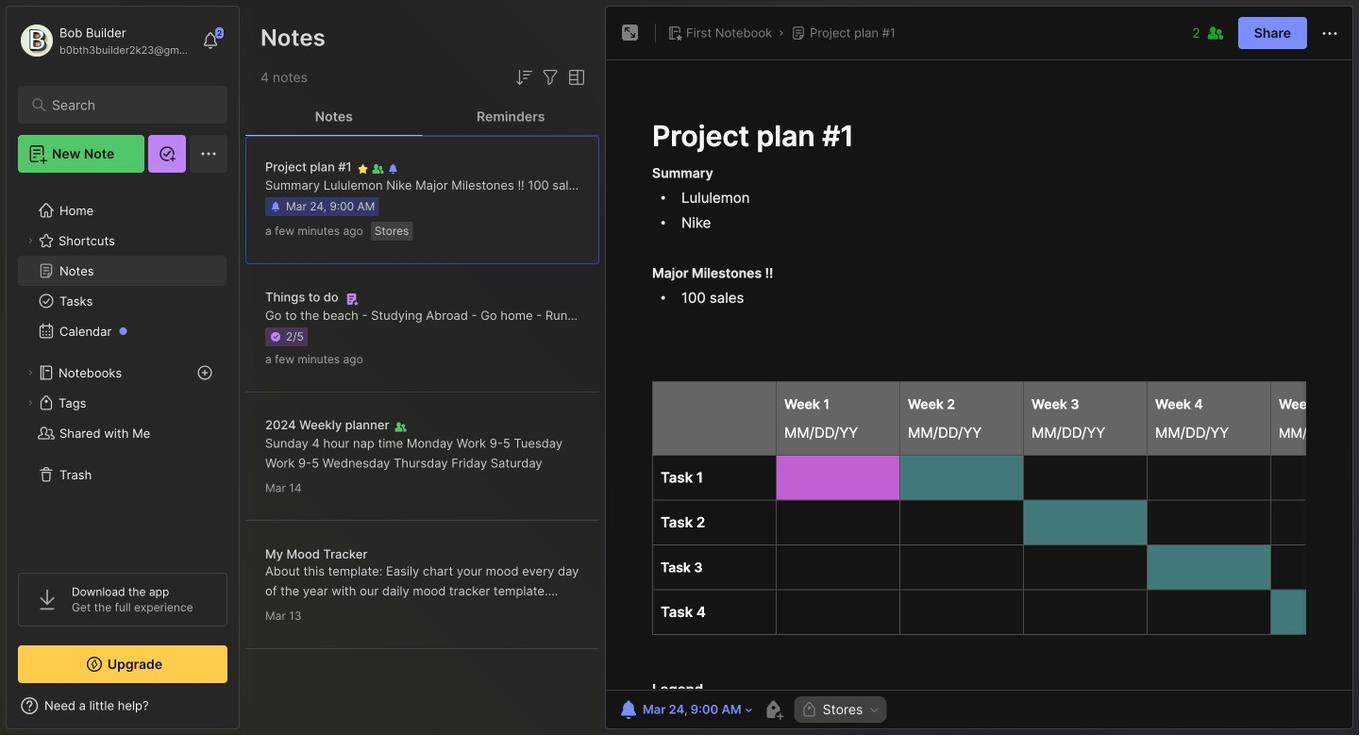 Task type: describe. For each thing, give the bounding box(es) containing it.
tree inside main element
[[7, 184, 239, 556]]

View options field
[[562, 66, 588, 89]]

main element
[[0, 0, 245, 735]]

add filters image
[[539, 66, 562, 89]]

Add filters field
[[539, 66, 562, 89]]

expand tags image
[[25, 397, 36, 409]]

note window element
[[605, 6, 1354, 734]]

More actions field
[[1319, 21, 1341, 45]]

more actions image
[[1319, 22, 1341, 45]]

Note Editor text field
[[606, 59, 1353, 690]]

click to collapse image
[[238, 700, 253, 723]]



Task type: vqa. For each thing, say whether or not it's contained in the screenshot.
First Notebook
no



Task type: locate. For each thing, give the bounding box(es) containing it.
Edit reminder field
[[615, 697, 755, 723]]

tab list
[[245, 98, 599, 136]]

tree
[[7, 184, 239, 556]]

none search field inside main element
[[52, 93, 202, 116]]

Search text field
[[52, 96, 202, 114]]

add tag image
[[762, 699, 785, 721]]

None search field
[[52, 93, 202, 116]]

Sort options field
[[513, 66, 535, 89]]

WHAT'S NEW field
[[7, 691, 239, 721]]

Stores Tag actions field
[[863, 703, 881, 716]]

expand note image
[[619, 22, 642, 44]]

expand notebooks image
[[25, 367, 36, 379]]

Account field
[[18, 22, 193, 59]]



